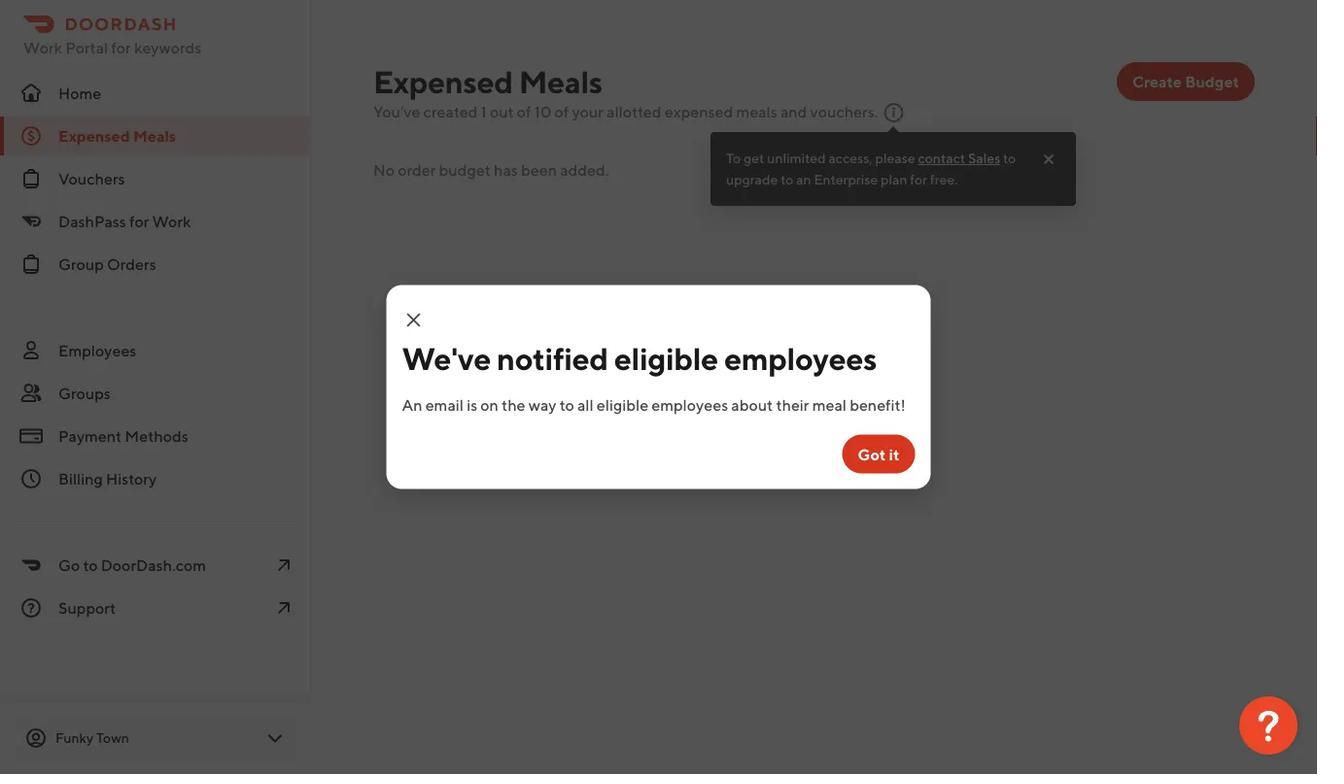 Task type: describe. For each thing, give the bounding box(es) containing it.
and
[[781, 103, 807, 121]]

meals inside expensed meals link
[[133, 127, 176, 145]]

dashpass for work link
[[0, 202, 311, 241]]

group
[[58, 255, 104, 274]]

been
[[521, 160, 557, 179]]

group orders link
[[0, 245, 311, 284]]

for inside to upgrade to an enterprise plan for free.
[[910, 172, 928, 188]]

meals
[[736, 103, 778, 121]]

to left all
[[560, 396, 574, 414]]

order
[[398, 160, 436, 179]]

your
[[572, 103, 604, 121]]

methods
[[125, 427, 188, 446]]

added.
[[560, 160, 609, 179]]

create budget
[[1133, 72, 1240, 91]]

benefit!
[[850, 396, 906, 414]]

doordash.com
[[101, 557, 206, 575]]

go
[[58, 557, 80, 575]]

out
[[490, 103, 514, 121]]

0 vertical spatial for
[[111, 38, 131, 57]]

created
[[424, 103, 478, 121]]

groups link
[[0, 374, 311, 413]]

employees
[[58, 342, 136, 360]]

on
[[481, 396, 499, 414]]

notified
[[497, 341, 608, 377]]

it
[[889, 445, 900, 464]]

no
[[373, 160, 395, 179]]

to
[[726, 150, 741, 166]]

work portal for keywords
[[23, 38, 202, 57]]

billing
[[58, 470, 103, 489]]

dashpass
[[58, 212, 126, 231]]

0 vertical spatial work
[[23, 38, 62, 57]]

1 vertical spatial expensed meals
[[58, 127, 176, 145]]

close tooltip image
[[1041, 152, 1057, 167]]

go to doordash.com
[[58, 557, 206, 575]]

budget
[[1185, 72, 1240, 91]]

groups
[[58, 385, 111, 403]]

an email is on the way to all eligible employees about their meal benefit!
[[402, 396, 906, 414]]

email
[[426, 396, 464, 414]]

get
[[744, 150, 765, 166]]

1 horizontal spatial work
[[152, 212, 191, 231]]

plan
[[881, 172, 908, 188]]

access,
[[829, 150, 873, 166]]

open resource center image
[[1240, 697, 1298, 755]]

payment methods
[[58, 427, 188, 446]]

dashpass for work
[[58, 212, 191, 231]]

keywords
[[134, 38, 202, 57]]

support
[[58, 599, 116, 618]]

to right the sales
[[1003, 150, 1016, 166]]

group orders
[[58, 255, 156, 274]]

1 of from the left
[[517, 103, 531, 121]]

1 horizontal spatial expensed
[[373, 63, 513, 100]]

meal
[[812, 396, 847, 414]]

their
[[776, 396, 809, 414]]

payment methods link
[[0, 417, 311, 456]]

an
[[402, 396, 422, 414]]

got it
[[858, 445, 900, 464]]

got
[[858, 445, 886, 464]]

tooltip containing to get unlimited access, please
[[711, 126, 1076, 206]]

1 horizontal spatial meals
[[519, 63, 603, 100]]

to get unlimited access, please contact sales
[[726, 150, 1001, 166]]

0 vertical spatial eligible
[[614, 341, 718, 377]]

we've notified eligible employees
[[402, 341, 877, 377]]

expensed meals link
[[0, 117, 311, 156]]

you've
[[373, 103, 420, 121]]



Task type: locate. For each thing, give the bounding box(es) containing it.
expensed meals up the vouchers
[[58, 127, 176, 145]]

expensed
[[665, 103, 733, 121]]

0 vertical spatial expensed
[[373, 63, 513, 100]]

2 vertical spatial for
[[129, 212, 149, 231]]

0 horizontal spatial work
[[23, 38, 62, 57]]

way
[[529, 396, 557, 414]]

support link
[[0, 589, 311, 628]]

work left portal
[[23, 38, 62, 57]]

expensed up the vouchers
[[58, 127, 130, 145]]

portal
[[65, 38, 108, 57]]

no order budget has been added.
[[373, 160, 609, 179]]

1 vertical spatial eligible
[[597, 396, 649, 414]]

employees left about at the right bottom of page
[[652, 396, 728, 414]]

home
[[58, 84, 101, 103]]

0 vertical spatial meals
[[519, 63, 603, 100]]

1 vertical spatial employees
[[652, 396, 728, 414]]

please
[[875, 150, 915, 166]]

work up group orders link
[[152, 212, 191, 231]]

1
[[481, 103, 487, 121]]

expensed meals
[[373, 63, 603, 100], [58, 127, 176, 145]]

vouchers
[[58, 170, 125, 188]]

eligible up an email is on the way to all eligible employees about their meal benefit! at bottom
[[614, 341, 718, 377]]

billing history link
[[0, 460, 311, 499]]

0 horizontal spatial meals
[[133, 127, 176, 145]]

enterprise
[[814, 172, 878, 188]]

expensed meals up "1"
[[373, 63, 603, 100]]

all
[[577, 396, 594, 414]]

employees link
[[0, 332, 311, 370]]

of right "10"
[[555, 103, 569, 121]]

expensed
[[373, 63, 513, 100], [58, 127, 130, 145]]

for
[[111, 38, 131, 57], [910, 172, 928, 188], [129, 212, 149, 231]]

budget
[[439, 160, 491, 179]]

the
[[502, 396, 526, 414]]

create
[[1133, 72, 1182, 91]]

to left an
[[781, 172, 794, 188]]

for up orders at the left of the page
[[129, 212, 149, 231]]

1 vertical spatial work
[[152, 212, 191, 231]]

meals
[[519, 63, 603, 100], [133, 127, 176, 145]]

allotted
[[607, 103, 662, 121]]

contact sales link
[[918, 149, 1001, 168]]

work
[[23, 38, 62, 57], [152, 212, 191, 231]]

meals up the vouchers link
[[133, 127, 176, 145]]

sales
[[968, 150, 1001, 166]]

to upgrade to an enterprise plan for free.
[[726, 150, 1016, 188]]

about
[[731, 396, 773, 414]]

free.
[[930, 172, 958, 188]]

of left "10"
[[517, 103, 531, 121]]

1 vertical spatial for
[[910, 172, 928, 188]]

has
[[494, 160, 518, 179]]

10
[[535, 103, 552, 121]]

home link
[[0, 74, 311, 113]]

eligible
[[614, 341, 718, 377], [597, 396, 649, 414]]

1 vertical spatial meals
[[133, 127, 176, 145]]

1 vertical spatial expensed
[[58, 127, 130, 145]]

is
[[467, 396, 477, 414]]

expensed up created in the top of the page
[[373, 63, 513, 100]]

to
[[1003, 150, 1016, 166], [781, 172, 794, 188], [560, 396, 574, 414], [83, 557, 98, 575]]

close we've notified eligible employees image
[[402, 309, 425, 332]]

payment
[[58, 427, 122, 446]]

1 horizontal spatial expensed meals
[[373, 63, 603, 100]]

got it button
[[842, 435, 915, 474]]

history
[[106, 470, 157, 489]]

meals up "10"
[[519, 63, 603, 100]]

go to doordash.com link
[[0, 546, 311, 585]]

vouchers.
[[810, 103, 878, 121]]

0 horizontal spatial expensed meals
[[58, 127, 176, 145]]

0 horizontal spatial of
[[517, 103, 531, 121]]

of
[[517, 103, 531, 121], [555, 103, 569, 121]]

orders
[[107, 255, 156, 274]]

0 horizontal spatial expensed
[[58, 127, 130, 145]]

for right portal
[[111, 38, 131, 57]]

to inside "link"
[[83, 557, 98, 575]]

1 horizontal spatial of
[[555, 103, 569, 121]]

an
[[796, 172, 811, 188]]

eligible right all
[[597, 396, 649, 414]]

2 of from the left
[[555, 103, 569, 121]]

to right go
[[83, 557, 98, 575]]

upgrade
[[726, 172, 778, 188]]

tooltip
[[711, 126, 1076, 206]]

contact
[[918, 150, 966, 166]]

for right 'plan'
[[910, 172, 928, 188]]

billing history
[[58, 470, 157, 489]]

we've
[[402, 341, 491, 377]]

unlimited
[[767, 150, 826, 166]]

0 vertical spatial employees
[[724, 341, 877, 377]]

vouchers link
[[0, 159, 311, 198]]

employees up "their" at the right of page
[[724, 341, 877, 377]]

create budget button
[[1117, 62, 1255, 101]]

you've created 1 out of 10 of your allotted expensed meals and vouchers.
[[373, 103, 878, 121]]

0 vertical spatial expensed meals
[[373, 63, 603, 100]]

employees
[[724, 341, 877, 377], [652, 396, 728, 414]]



Task type: vqa. For each thing, say whether or not it's contained in the screenshot.
their
yes



